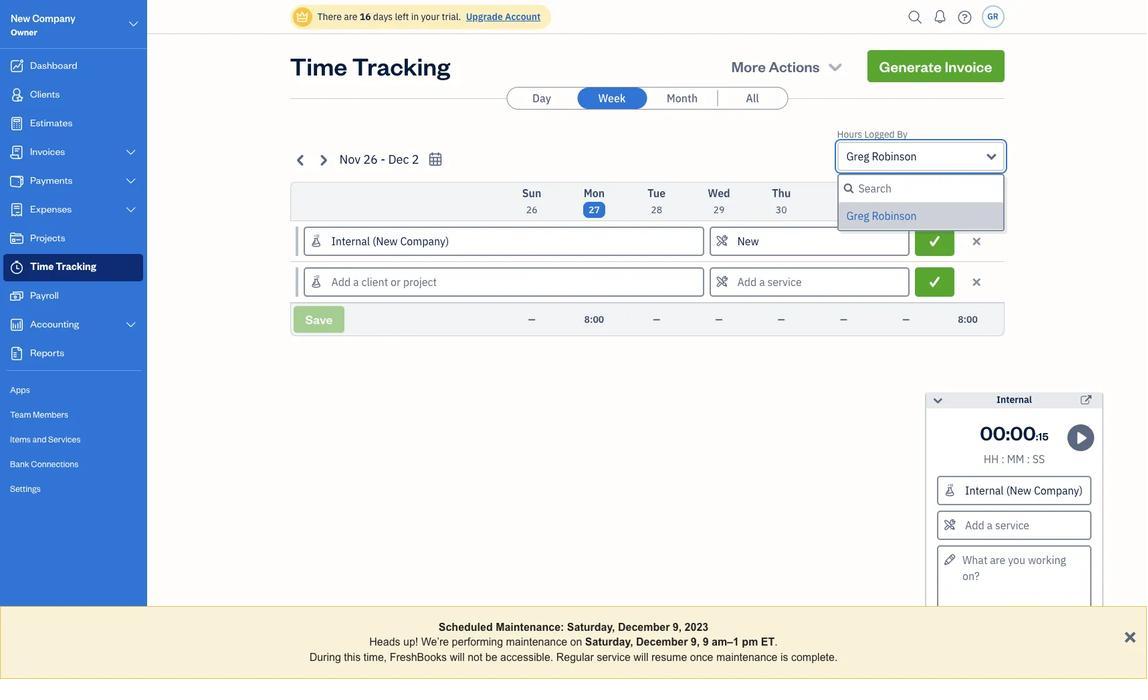 Task type: vqa. For each thing, say whether or not it's contained in the screenshot.


Task type: locate. For each thing, give the bounding box(es) containing it.
2 robinson from the top
[[872, 209, 917, 223]]

1 vertical spatial save row image
[[927, 276, 943, 289]]

00
[[980, 420, 1006, 446], [1010, 420, 1036, 446]]

0 vertical spatial tracking
[[352, 50, 450, 82]]

invoice
[[945, 57, 993, 76]]

0 vertical spatial add a client or project text field
[[305, 228, 703, 255]]

nov 26 - dec 2
[[340, 152, 419, 167]]

0 vertical spatial saturday,
[[567, 622, 615, 634]]

sun
[[522, 187, 542, 200]]

greg robinson down sat
[[847, 209, 917, 223]]

hh
[[984, 453, 999, 466]]

0 vertical spatial maintenance
[[506, 637, 567, 649]]

2
[[412, 152, 419, 167], [904, 204, 909, 216]]

collapse timer details image
[[932, 393, 944, 409]]

0 horizontal spatial add a service text field
[[711, 269, 909, 296]]

tue
[[648, 187, 666, 200]]

1 horizontal spatial maintenance
[[716, 652, 778, 664]]

1 save row image from the top
[[927, 235, 943, 248]]

0 horizontal spatial will
[[450, 652, 465, 664]]

greg robinson inside list box
[[847, 209, 917, 223]]

1 greg from the top
[[847, 150, 870, 163]]

× dialog
[[0, 607, 1147, 680]]

1 horizontal spatial 00
[[1010, 420, 1036, 446]]

1 vertical spatial time tracking
[[30, 260, 96, 273]]

0 vertical spatial time
[[290, 50, 347, 82]]

Add a service text field
[[711, 228, 909, 255]]

1 vertical spatial robinson
[[872, 209, 917, 223]]

26 for sun
[[526, 204, 538, 216]]

0 vertical spatial 9,
[[673, 622, 682, 634]]

2 inside sat 2
[[904, 204, 909, 216]]

2 add a client or project text field from the top
[[305, 269, 703, 296]]

maintenance down the maintenance:
[[506, 637, 567, 649]]

greg for "greg robinson" list box
[[847, 209, 870, 223]]

time tracking link
[[3, 254, 143, 282]]

will right service
[[634, 652, 649, 664]]

chevron large down image inside expenses link
[[125, 205, 137, 215]]

Add a client or project text field
[[305, 228, 703, 255], [305, 269, 703, 296]]

more actions button
[[720, 50, 857, 82]]

money image
[[9, 290, 25, 303]]

4 — from the left
[[778, 314, 785, 326]]

2 chevron large down image from the top
[[125, 205, 137, 215]]

0 vertical spatial cancel image
[[971, 234, 983, 250]]

robinson down sat
[[872, 209, 917, 223]]

00 : 00 : 15
[[980, 420, 1049, 446]]

0 vertical spatial greg
[[847, 150, 870, 163]]

00 left 15 on the right of page
[[1010, 420, 1036, 446]]

gr button
[[982, 5, 1005, 28]]

services
[[48, 434, 81, 445]]

sat
[[898, 187, 915, 200]]

2 right 'dec'
[[412, 152, 419, 167]]

open in new window image
[[1081, 393, 1092, 409]]

greg for greg robinson dropdown button
[[847, 150, 870, 163]]

0 horizontal spatial 8:00
[[584, 314, 604, 326]]

0 vertical spatial 26
[[363, 152, 378, 167]]

generate invoice
[[879, 57, 993, 76]]

1 vertical spatial chevron large down image
[[125, 205, 137, 215]]

2 greg from the top
[[847, 209, 870, 223]]

add a client or project text field for 1st cancel image
[[305, 228, 703, 255]]

crown image
[[295, 10, 309, 24]]

there are 16 days left in your trial. upgrade account
[[317, 11, 541, 23]]

chevron large down image down the invoices link
[[125, 176, 137, 187]]

: inside the '00 : 00 : 15'
[[1036, 430, 1039, 444]]

clients link
[[3, 82, 143, 109]]

tracking down left
[[352, 50, 450, 82]]

0 vertical spatial greg robinson
[[847, 150, 917, 163]]

save row image for second cancel image
[[927, 276, 943, 289]]

save row image for 1st cancel image
[[927, 235, 943, 248]]

chevron large down image
[[128, 16, 140, 32], [125, 147, 137, 158], [125, 320, 137, 331]]

choose a date image
[[428, 152, 443, 167]]

1 horizontal spatial 26
[[526, 204, 538, 216]]

dashboard image
[[9, 60, 25, 73]]

estimate image
[[9, 117, 25, 130]]

time tracking
[[290, 50, 450, 82], [30, 260, 96, 273]]

26 left -
[[363, 152, 378, 167]]

9,
[[673, 622, 682, 634], [691, 637, 700, 649]]

tracking down projects link
[[56, 260, 96, 273]]

greg robinson list box
[[839, 203, 1003, 230]]

saturday, up on
[[567, 622, 615, 634]]

2 8:00 from the left
[[958, 314, 978, 326]]

1 robinson from the top
[[872, 150, 917, 163]]

3 — from the left
[[716, 314, 723, 326]]

chevron large down image for accounting
[[125, 320, 137, 331]]

client image
[[9, 88, 25, 102]]

0 vertical spatial save row image
[[927, 235, 943, 248]]

chevron large down image inside the invoices link
[[125, 147, 137, 158]]

maintenance
[[506, 637, 567, 649], [716, 652, 778, 664]]

notifications image
[[930, 3, 951, 30]]

save row image
[[927, 235, 943, 248], [927, 276, 943, 289]]

1 horizontal spatial 8:00
[[958, 314, 978, 326]]

0 horizontal spatial 2
[[412, 152, 419, 167]]

service
[[597, 652, 631, 664]]

tue 28
[[648, 187, 666, 216]]

time
[[290, 50, 347, 82], [30, 260, 54, 273]]

maintenance down pm
[[716, 652, 778, 664]]

2 save row image from the top
[[927, 276, 943, 289]]

9, left 9 at the right
[[691, 637, 700, 649]]

1 vertical spatial 26
[[526, 204, 538, 216]]

Add a service text field
[[711, 269, 909, 296], [939, 512, 1091, 539]]

add a service text field down add a service text box
[[711, 269, 909, 296]]

dashboard
[[30, 59, 77, 72]]

chevron large down image inside payments link
[[125, 176, 137, 187]]

1 greg robinson from the top
[[847, 150, 917, 163]]

1 vertical spatial 9,
[[691, 637, 700, 649]]

greg robinson for greg robinson dropdown button
[[847, 150, 917, 163]]

1 add a client or project text field from the top
[[305, 228, 703, 255]]

upgrade
[[466, 11, 503, 23]]

1 vertical spatial tracking
[[56, 260, 96, 273]]

payment image
[[9, 175, 25, 188]]

0 horizontal spatial 26
[[363, 152, 378, 167]]

1 vertical spatial 2
[[904, 204, 909, 216]]

projects
[[30, 231, 65, 244]]

saturday, up service
[[585, 637, 633, 649]]

—
[[528, 314, 536, 326], [653, 314, 660, 326], [716, 314, 723, 326], [778, 314, 785, 326], [840, 314, 848, 326], [903, 314, 910, 326]]

add a client or project text field for second cancel image
[[305, 269, 703, 296]]

we're
[[421, 637, 449, 649]]

up!
[[403, 637, 418, 649]]

0 vertical spatial chevron large down image
[[125, 176, 137, 187]]

saturday,
[[567, 622, 615, 634], [585, 637, 633, 649]]

0 vertical spatial 2
[[412, 152, 419, 167]]

0 vertical spatial add a service text field
[[711, 269, 909, 296]]

1 vertical spatial greg robinson
[[847, 209, 917, 223]]

team members
[[10, 409, 68, 420]]

projects link
[[3, 225, 143, 253]]

add a service text field down add a client or project text field
[[939, 512, 1091, 539]]

greg robinson button
[[837, 142, 1005, 171]]

invoice image
[[9, 146, 25, 159]]

chevron large down image
[[125, 176, 137, 187], [125, 205, 137, 215]]

robinson inside dropdown button
[[872, 150, 917, 163]]

robinson for greg robinson dropdown button
[[872, 150, 917, 163]]

thu
[[772, 187, 791, 200]]

: up 'ss' at the bottom right of the page
[[1036, 430, 1039, 444]]

0 vertical spatial time tracking
[[290, 50, 450, 82]]

1 8:00 from the left
[[584, 314, 604, 326]]

robinson down the by
[[872, 150, 917, 163]]

robinson inside list box
[[872, 209, 917, 223]]

1 vertical spatial greg
[[847, 209, 870, 223]]

previous week image
[[293, 152, 309, 168]]

1 chevron large down image from the top
[[125, 176, 137, 187]]

greg
[[847, 150, 870, 163], [847, 209, 870, 223]]

not
[[468, 652, 483, 664]]

9
[[703, 637, 709, 649]]

26 down sun
[[526, 204, 538, 216]]

december
[[618, 622, 670, 634], [636, 637, 688, 649]]

time right timer "image"
[[30, 260, 54, 273]]

00 up hh
[[980, 420, 1006, 446]]

all link
[[718, 88, 787, 109]]

0 horizontal spatial time
[[30, 260, 54, 273]]

generate invoice button
[[867, 50, 1005, 82]]

1 vertical spatial add a service text field
[[939, 512, 1091, 539]]

greg down hours
[[847, 150, 870, 163]]

chevron large down image for expenses
[[125, 205, 137, 215]]

Search search field
[[839, 181, 1003, 197]]

payroll
[[30, 289, 59, 302]]

2023
[[685, 622, 709, 634]]

on
[[570, 637, 582, 649]]

1 vertical spatial time
[[30, 260, 54, 273]]

scheduled
[[439, 622, 493, 634]]

0 horizontal spatial 9,
[[673, 622, 682, 634]]

greg robinson for "greg robinson" list box
[[847, 209, 917, 223]]

chevron large down image down payments link
[[125, 205, 137, 215]]

greg robinson down logged
[[847, 150, 917, 163]]

days
[[373, 11, 393, 23]]

time tracking down the 16
[[290, 50, 450, 82]]

2 vertical spatial chevron large down image
[[125, 320, 137, 331]]

time down there
[[290, 50, 347, 82]]

2 down sat
[[904, 204, 909, 216]]

time tracking down projects link
[[30, 260, 96, 273]]

1 horizontal spatial time
[[290, 50, 347, 82]]

1 vertical spatial saturday,
[[585, 637, 633, 649]]

day link
[[507, 88, 577, 109]]

1 vertical spatial cancel image
[[971, 274, 983, 290]]

wed 29
[[708, 187, 730, 216]]

1 vertical spatial chevron large down image
[[125, 147, 137, 158]]

5 — from the left
[[840, 314, 848, 326]]

time inside the main element
[[30, 260, 54, 273]]

0 horizontal spatial 00
[[980, 420, 1006, 446]]

report image
[[9, 347, 25, 361]]

1 cancel image from the top
[[971, 234, 983, 250]]

15
[[1039, 430, 1049, 444]]

time,
[[364, 652, 387, 664]]

1 horizontal spatial 2
[[904, 204, 909, 216]]

during
[[310, 652, 341, 664]]

× button
[[1124, 623, 1137, 648]]

greg down fri
[[847, 209, 870, 223]]

29
[[714, 204, 725, 216]]

cancel image
[[971, 234, 983, 250], [971, 274, 983, 290]]

hours
[[837, 128, 863, 141]]

greg robinson
[[847, 150, 917, 163], [847, 209, 917, 223]]

2 cancel image from the top
[[971, 274, 983, 290]]

0 vertical spatial robinson
[[872, 150, 917, 163]]

actions
[[769, 57, 820, 76]]

0 horizontal spatial maintenance
[[506, 637, 567, 649]]

will left not in the bottom left of the page
[[450, 652, 465, 664]]

1 vertical spatial add a client or project text field
[[305, 269, 703, 296]]

0 horizontal spatial tracking
[[56, 260, 96, 273]]

resume timer image
[[1073, 430, 1091, 447]]

robinson for "greg robinson" list box
[[872, 209, 917, 223]]

0 horizontal spatial time tracking
[[30, 260, 96, 273]]

new
[[11, 12, 30, 25]]

your
[[421, 11, 440, 23]]

1 horizontal spatial will
[[634, 652, 649, 664]]

main element
[[0, 0, 181, 680]]

freshbooks image
[[63, 658, 84, 674]]

regular
[[556, 652, 594, 664]]

sun 26
[[522, 187, 542, 216]]

26 for nov
[[363, 152, 378, 167]]

2 greg robinson from the top
[[847, 209, 917, 223]]

greg robinson inside dropdown button
[[847, 150, 917, 163]]

be
[[486, 652, 498, 664]]

is
[[781, 652, 788, 664]]

estimates link
[[3, 110, 143, 138]]

invoices link
[[3, 139, 143, 167]]

more actions
[[732, 57, 820, 76]]

26 inside sun 26
[[526, 204, 538, 216]]

greg inside list box
[[847, 209, 870, 223]]

28
[[651, 204, 662, 216]]

pm
[[742, 637, 758, 649]]

9, left 2023
[[673, 622, 682, 634]]

chart image
[[9, 318, 25, 332]]

logged
[[865, 128, 895, 141]]

dashboard link
[[3, 53, 143, 80]]

greg inside dropdown button
[[847, 150, 870, 163]]



Task type: describe. For each thing, give the bounding box(es) containing it.
freshbooks
[[390, 652, 447, 664]]

timer image
[[9, 261, 25, 274]]

week
[[598, 92, 626, 105]]

sat 2
[[898, 187, 915, 216]]

time tracking inside the main element
[[30, 260, 96, 273]]

estimates
[[30, 116, 72, 129]]

1 vertical spatial december
[[636, 637, 688, 649]]

resume
[[652, 652, 687, 664]]

-
[[381, 152, 386, 167]]

day
[[533, 92, 551, 105]]

1 horizontal spatial tracking
[[352, 50, 450, 82]]

are
[[344, 11, 358, 23]]

internal
[[997, 394, 1032, 406]]

by
[[897, 128, 908, 141]]

am–1
[[712, 637, 739, 649]]

mon 27
[[584, 187, 605, 216]]

payments link
[[3, 168, 143, 195]]

accounting link
[[3, 312, 143, 339]]

6 — from the left
[[903, 314, 910, 326]]

settings
[[10, 484, 41, 494]]

1 00 from the left
[[980, 420, 1006, 446]]

heads
[[370, 637, 400, 649]]

reports
[[30, 347, 64, 359]]

discard
[[993, 661, 1036, 676]]

connections
[[31, 459, 79, 470]]

1 horizontal spatial add a service text field
[[939, 512, 1091, 539]]

go to help image
[[954, 7, 976, 27]]

wed
[[708, 187, 730, 200]]

upgrade account link
[[463, 11, 541, 23]]

once
[[690, 652, 714, 664]]

accounting
[[30, 318, 79, 331]]

expenses link
[[3, 197, 143, 224]]

et
[[761, 637, 775, 649]]

1
[[841, 204, 847, 216]]

all
[[746, 92, 759, 105]]

search image
[[905, 7, 926, 27]]

bank
[[10, 459, 29, 470]]

next week image
[[315, 152, 331, 168]]

apps link
[[3, 379, 143, 402]]

Add a client or project text field
[[939, 478, 1091, 504]]

2 00 from the left
[[1010, 420, 1036, 446]]

payments
[[30, 174, 73, 187]]

and
[[32, 434, 47, 445]]

27
[[589, 204, 600, 216]]

fri
[[838, 187, 851, 200]]

dec
[[388, 152, 409, 167]]

trial.
[[442, 11, 461, 23]]

1 horizontal spatial 9,
[[691, 637, 700, 649]]

items and services
[[10, 434, 81, 445]]

new company owner
[[11, 12, 76, 37]]

performing
[[452, 637, 503, 649]]

0 vertical spatial chevron large down image
[[128, 16, 140, 32]]

1 — from the left
[[528, 314, 536, 326]]

maintenance:
[[496, 622, 564, 634]]

project image
[[9, 232, 25, 246]]

chevron large down image for invoices
[[125, 147, 137, 158]]

What are you working on? text field
[[937, 546, 1092, 613]]

expense image
[[9, 203, 25, 217]]

hours logged by
[[837, 128, 908, 141]]

items and services link
[[3, 428, 143, 452]]

1 will from the left
[[450, 652, 465, 664]]

week link
[[577, 88, 647, 109]]

1 horizontal spatial time tracking
[[290, 50, 450, 82]]

reports link
[[3, 341, 143, 368]]

1 vertical spatial maintenance
[[716, 652, 778, 664]]

clients
[[30, 88, 60, 100]]

left
[[395, 11, 409, 23]]

0 vertical spatial december
[[618, 622, 670, 634]]

hh : mm : ss
[[984, 453, 1045, 466]]

tracking inside the main element
[[56, 260, 96, 273]]

members
[[33, 409, 68, 420]]

month
[[667, 92, 698, 105]]

discard button
[[937, 656, 1092, 680]]

2 — from the left
[[653, 314, 660, 326]]

2 will from the left
[[634, 652, 649, 664]]

team members link
[[3, 403, 143, 427]]

settings link
[[3, 478, 143, 501]]

30
[[776, 204, 787, 216]]

thu 30
[[772, 187, 791, 216]]

scheduled maintenance: saturday, december 9, 2023 heads up! we're performing maintenance on saturday, december 9, 9 am–1 pm et . during this time, freshbooks will not be accessible. regular service will resume once maintenance is complete.
[[310, 622, 838, 664]]

ss
[[1033, 453, 1045, 466]]

chevron large down image for payments
[[125, 176, 137, 187]]

generate
[[879, 57, 942, 76]]

: up hh : mm : ss
[[1006, 420, 1010, 446]]

team
[[10, 409, 31, 420]]

: left 'ss' at the bottom right of the page
[[1027, 453, 1030, 466]]

: right hh
[[1002, 453, 1005, 466]]

gr
[[988, 11, 999, 21]]

chevrondown image
[[826, 57, 845, 76]]

items
[[10, 434, 31, 445]]

month link
[[648, 88, 717, 109]]

in
[[411, 11, 419, 23]]

apps
[[10, 385, 30, 395]]

more
[[732, 57, 766, 76]]

.
[[775, 637, 778, 649]]



